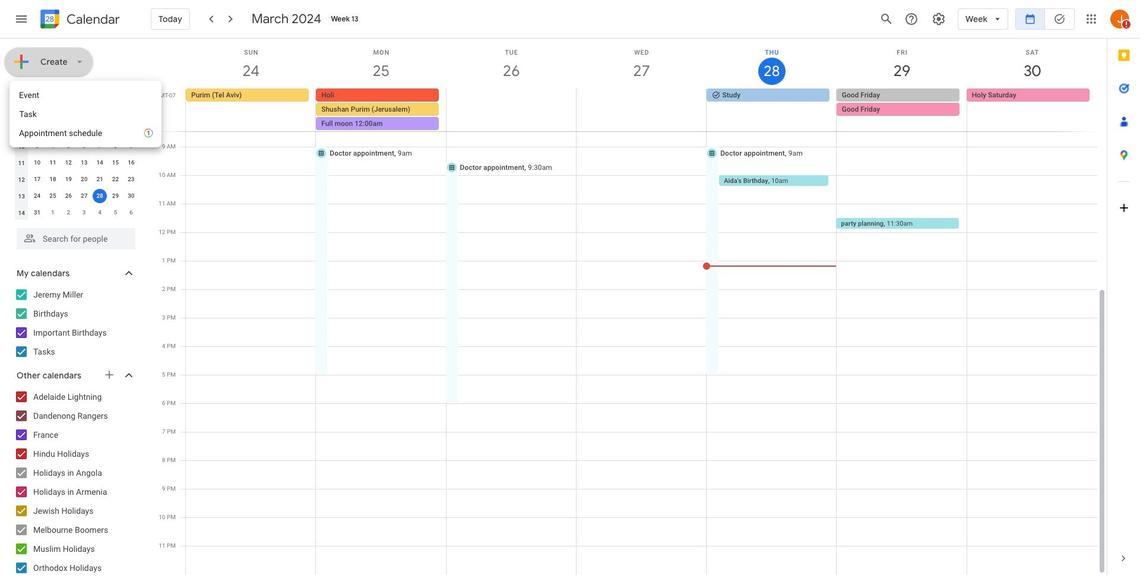Task type: vqa. For each thing, say whether or not it's contained in the screenshot.
permission
no



Task type: describe. For each thing, give the bounding box(es) containing it.
april 4 element
[[93, 206, 107, 220]]

main drawer image
[[14, 12, 29, 26]]

february 26 element
[[46, 122, 60, 137]]

9 element
[[124, 139, 138, 153]]

calendar element
[[38, 7, 120, 33]]

4 element
[[46, 139, 60, 153]]

24 element
[[30, 189, 44, 203]]

february 27 element
[[61, 122, 76, 137]]

22 element
[[108, 172, 123, 187]]

17 element
[[30, 172, 44, 187]]

30 element
[[124, 189, 138, 203]]

cell inside row group
[[92, 188, 108, 204]]

25 element
[[46, 189, 60, 203]]

5 element
[[61, 139, 76, 153]]

april 6 element
[[124, 206, 138, 220]]

10 element
[[30, 156, 44, 170]]

13 element
[[77, 156, 91, 170]]

12 element
[[61, 156, 76, 170]]

add other calendars image
[[103, 369, 115, 381]]

february 29 element
[[93, 122, 107, 137]]

23 element
[[124, 172, 138, 187]]

other calendars list
[[2, 387, 147, 575]]



Task type: locate. For each thing, give the bounding box(es) containing it.
8 element
[[108, 139, 123, 153]]

21 element
[[93, 172, 107, 187]]

heading
[[64, 12, 120, 26]]

row
[[181, 89, 1107, 131], [14, 105, 139, 121], [14, 121, 139, 138], [14, 138, 139, 154], [14, 154, 139, 171], [14, 171, 139, 188], [14, 188, 139, 204], [14, 204, 139, 221]]

settings menu image
[[932, 12, 947, 26]]

20 element
[[77, 172, 91, 187]]

april 3 element
[[77, 206, 91, 220]]

None search field
[[0, 223, 147, 250]]

grid
[[152, 39, 1107, 575]]

row group inside "march 2024" "grid"
[[14, 121, 139, 221]]

april 5 element
[[108, 206, 123, 220]]

column header
[[14, 105, 29, 121]]

15 element
[[108, 156, 123, 170]]

26 element
[[61, 189, 76, 203]]

april 1 element
[[46, 206, 60, 220]]

3 element
[[30, 139, 44, 153]]

19 element
[[61, 172, 76, 187]]

tab list
[[1108, 39, 1141, 542]]

column header inside "march 2024" "grid"
[[14, 105, 29, 121]]

16 element
[[124, 156, 138, 170]]

april 2 element
[[61, 206, 76, 220]]

27 element
[[77, 189, 91, 203]]

Search for people text field
[[24, 228, 128, 250]]

march 2024 grid
[[11, 105, 139, 221]]

18 element
[[46, 172, 60, 187]]

31 element
[[30, 206, 44, 220]]

february 28 element
[[77, 122, 91, 137]]

february 25 element
[[30, 122, 44, 137]]

6 element
[[77, 139, 91, 153]]

11 element
[[46, 156, 60, 170]]

cell
[[316, 89, 446, 131], [446, 89, 577, 131], [577, 89, 707, 131], [837, 89, 967, 131], [92, 188, 108, 204]]

29 element
[[108, 189, 123, 203]]

my calendars list
[[2, 285, 147, 361]]

14 element
[[93, 156, 107, 170]]

28, today element
[[93, 189, 107, 203]]

7 element
[[93, 139, 107, 153]]

heading inside calendar element
[[64, 12, 120, 26]]

row group
[[14, 121, 139, 221]]



